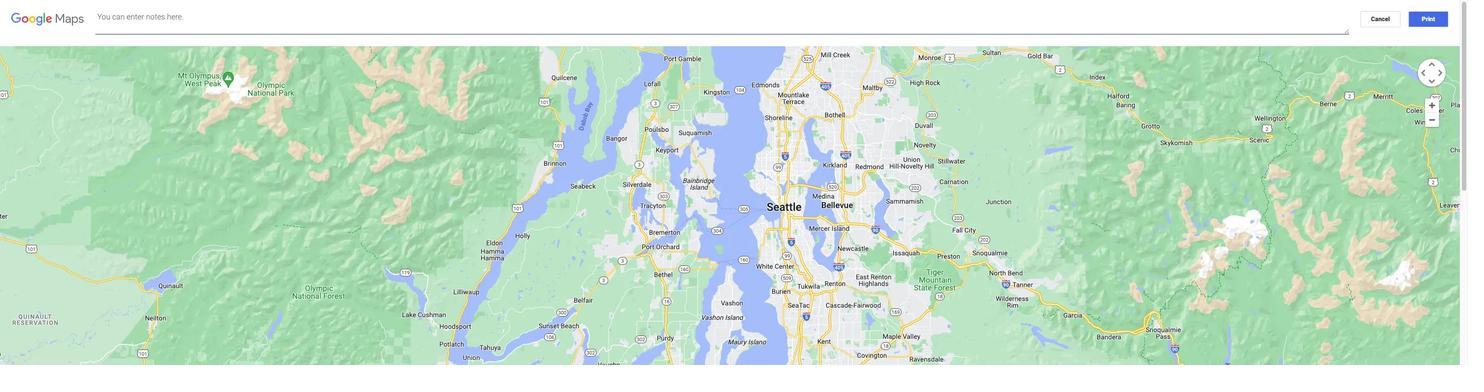 Task type: describe. For each thing, give the bounding box(es) containing it.
zoom out image
[[1428, 116, 1437, 124]]

print button
[[1409, 11, 1449, 27]]

cancel button
[[1361, 11, 1401, 27]]

google maps element
[[0, 46, 1460, 366]]

 You can enter notes here.  text field
[[95, 9, 1350, 35]]

print
[[1422, 16, 1435, 23]]



Task type: vqa. For each thing, say whether or not it's contained in the screenshot.
Zoom out IMAGE
yes



Task type: locate. For each thing, give the bounding box(es) containing it.
zoom in image
[[1428, 101, 1437, 110]]

cancel
[[1371, 16, 1390, 23]]

google maps image
[[11, 9, 84, 27]]



